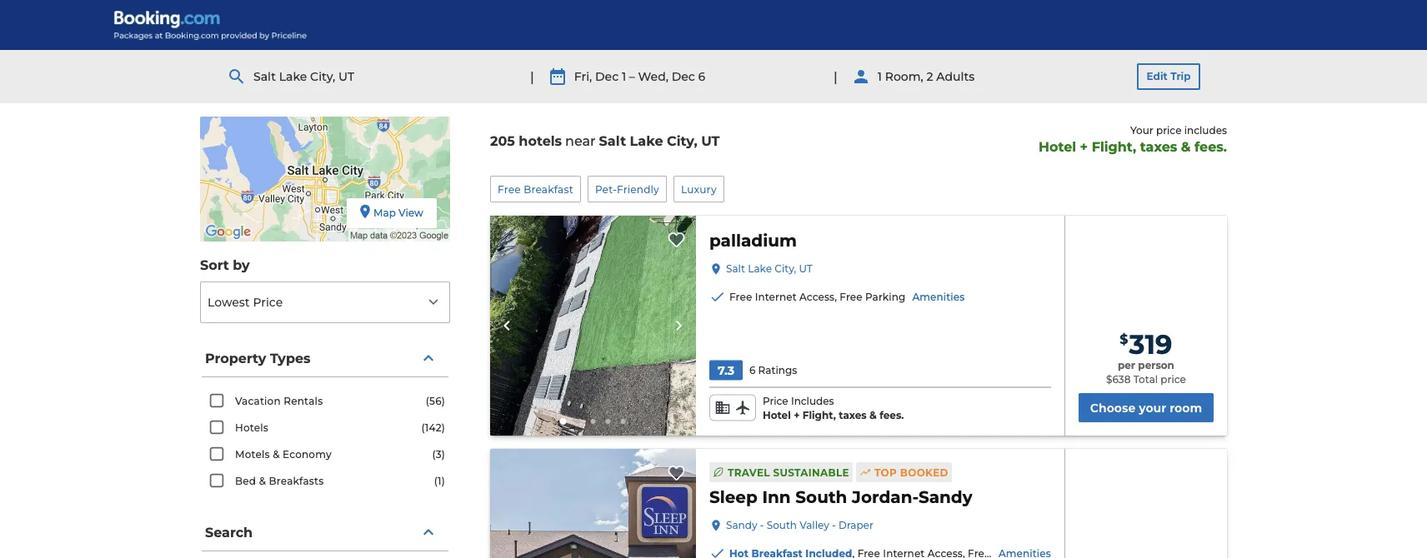 Task type: describe. For each thing, give the bounding box(es) containing it.
–
[[629, 69, 635, 84]]

total
[[1134, 374, 1158, 386]]

hotels
[[235, 422, 269, 434]]

view
[[399, 207, 423, 219]]

price includes hotel + flight, taxes & fees.
[[763, 396, 904, 422]]

$ 319 per person $638 total price
[[1107, 329, 1187, 386]]

rentals
[[284, 396, 323, 408]]

1 horizontal spatial lake
[[630, 133, 663, 149]]

flight, inside your price includes hotel + flight, taxes & fees.
[[1092, 138, 1137, 155]]

1 vertical spatial salt
[[599, 133, 626, 149]]

luxury
[[681, 183, 717, 195]]

price inside dropdown button
[[253, 295, 283, 309]]

sandy inside "element"
[[919, 488, 973, 508]]

go to image #2 image
[[576, 420, 581, 425]]

motels
[[235, 449, 270, 461]]

1 horizontal spatial 6
[[750, 365, 756, 377]]

edit trip button
[[1137, 63, 1201, 90]]

photo carousel region for sandy - south valley - draper
[[490, 450, 696, 559]]

sleep
[[710, 488, 758, 508]]

wed,
[[638, 69, 669, 84]]

edit
[[1147, 70, 1168, 83]]

pet-
[[595, 183, 617, 195]]

trip
[[1171, 70, 1191, 83]]

economy
[[283, 449, 332, 461]]

search region
[[202, 552, 449, 559]]

choose your room
[[1090, 401, 1203, 415]]

319
[[1130, 329, 1173, 361]]

bed & breakfasts
[[235, 476, 324, 488]]

free for free internet access, free parking amenities
[[730, 292, 752, 304]]

ut for amenities
[[799, 263, 813, 275]]

salt lake city, ut for amenities
[[726, 263, 813, 275]]

go to image #3 image
[[591, 420, 596, 425]]

fri, dec 1 – wed, dec 6
[[574, 69, 706, 84]]

flight, inside price includes hotel + flight, taxes & fees.
[[803, 410, 836, 422]]

price inside your price includes hotel + flight, taxes & fees.
[[1157, 124, 1182, 136]]

sleep inn south jordan-sandy element
[[710, 486, 973, 510]]

friendly
[[617, 183, 660, 195]]

bed
[[235, 476, 256, 488]]

access,
[[800, 292, 837, 304]]

& right motels
[[273, 449, 280, 461]]

lake for fri, dec 1 – wed, dec 6
[[279, 69, 307, 84]]

fees. inside your price includes hotel + flight, taxes & fees.
[[1195, 138, 1228, 155]]

7.3
[[718, 364, 735, 378]]

(56)
[[426, 396, 445, 408]]

choose your room button
[[1079, 394, 1214, 423]]

inn
[[763, 488, 791, 508]]

parking
[[866, 292, 906, 304]]

lowest price
[[208, 295, 283, 309]]

breakfast
[[524, 183, 574, 195]]

includes
[[1185, 124, 1228, 136]]

free breakfast
[[498, 183, 574, 195]]

(3)
[[432, 449, 445, 461]]

by
[[233, 257, 250, 273]]

lake for amenities
[[748, 263, 772, 275]]

ut for fri, dec 1 – wed, dec 6
[[339, 69, 355, 84]]

top booked
[[875, 467, 949, 479]]

2 dec from the left
[[672, 69, 695, 84]]

(1)
[[434, 476, 445, 488]]

amenities
[[913, 292, 965, 304]]

205
[[490, 133, 515, 149]]

vacation rentals
[[235, 396, 323, 408]]

includes
[[791, 396, 834, 408]]

pet-friendly
[[595, 183, 660, 195]]

taxes inside price includes hotel + flight, taxes & fees.
[[839, 410, 867, 422]]

+ inside your price includes hotel + flight, taxes & fees.
[[1080, 138, 1088, 155]]

hotel inside your price includes hotel + flight, taxes & fees.
[[1039, 138, 1077, 155]]

(142)
[[421, 422, 445, 434]]

salt for amenities
[[726, 263, 746, 275]]

valley
[[800, 520, 830, 532]]

jordan-
[[852, 488, 919, 508]]

salt lake city, ut for fri, dec 1 – wed, dec 6
[[254, 69, 355, 84]]

ratings
[[759, 365, 797, 377]]

| for fri, dec 1 – wed, dec 6
[[530, 68, 534, 84]]

1 vertical spatial sandy
[[726, 520, 758, 532]]

0 vertical spatial 6
[[698, 69, 706, 84]]

property types button
[[202, 340, 449, 378]]

internet
[[755, 292, 797, 304]]

booking.com packages image
[[113, 10, 308, 40]]

person
[[1139, 360, 1175, 372]]



Task type: locate. For each thing, give the bounding box(es) containing it.
0 vertical spatial sandy
[[919, 488, 973, 508]]

$
[[1120, 332, 1129, 348]]

0 horizontal spatial 1
[[622, 69, 626, 84]]

free left internet
[[730, 292, 752, 304]]

south down the inn
[[767, 520, 797, 532]]

fees.
[[1195, 138, 1228, 155], [880, 410, 904, 422]]

top
[[875, 467, 897, 479]]

lowest
[[208, 295, 250, 309]]

photo carousel region
[[490, 216, 696, 436], [490, 450, 696, 559]]

1 horizontal spatial +
[[1080, 138, 1088, 155]]

dec right "wed," in the left top of the page
[[672, 69, 695, 84]]

free internet access, free parking amenities
[[730, 292, 965, 304]]

photo carousel region for 6 ratings
[[490, 216, 696, 436]]

6
[[698, 69, 706, 84], [750, 365, 756, 377]]

price right lowest
[[253, 295, 283, 309]]

sandy
[[919, 488, 973, 508], [726, 520, 758, 532]]

0 vertical spatial ut
[[339, 69, 355, 84]]

1 1 from the left
[[622, 69, 626, 84]]

travel sustainable
[[728, 467, 850, 479]]

-
[[760, 520, 764, 532], [832, 520, 836, 532]]

1 horizontal spatial hotel
[[1039, 138, 1077, 155]]

sleep inn south jordan-sandy
[[710, 488, 973, 508]]

0 horizontal spatial ut
[[339, 69, 355, 84]]

taxes down your
[[1140, 138, 1178, 155]]

south for valley
[[767, 520, 797, 532]]

choose
[[1090, 401, 1136, 415]]

205 hotels near salt lake city, ut
[[490, 133, 720, 149]]

property
[[205, 350, 266, 366]]

lake
[[279, 69, 307, 84], [630, 133, 663, 149], [748, 263, 772, 275]]

price
[[253, 295, 283, 309], [763, 396, 789, 408]]

0 horizontal spatial +
[[794, 410, 800, 422]]

near
[[565, 133, 596, 149]]

adults
[[937, 69, 975, 84]]

2 vertical spatial city,
[[775, 263, 797, 275]]

2 | from the left
[[834, 68, 838, 84]]

& inside your price includes hotel + flight, taxes & fees.
[[1182, 138, 1191, 155]]

free right access,
[[840, 292, 863, 304]]

- down the inn
[[760, 520, 764, 532]]

1 vertical spatial south
[[767, 520, 797, 532]]

ut
[[339, 69, 355, 84], [701, 133, 720, 149], [799, 263, 813, 275]]

south
[[796, 488, 848, 508], [767, 520, 797, 532]]

0 horizontal spatial salt
[[254, 69, 276, 84]]

salt down booking.com packages image
[[254, 69, 276, 84]]

1 left room, on the right top of the page
[[878, 69, 882, 84]]

garden image
[[490, 216, 696, 436]]

free left breakfast
[[498, 183, 521, 195]]

1 vertical spatial flight,
[[803, 410, 836, 422]]

0 vertical spatial flight,
[[1092, 138, 1137, 155]]

your
[[1139, 401, 1167, 415]]

6 left ratings
[[750, 365, 756, 377]]

palladium
[[710, 231, 797, 251]]

+ inside price includes hotel + flight, taxes & fees.
[[794, 410, 800, 422]]

south inside "element"
[[796, 488, 848, 508]]

palladium element
[[710, 229, 797, 253]]

0 vertical spatial price
[[253, 295, 283, 309]]

1 photo carousel region from the top
[[490, 216, 696, 436]]

edit trip
[[1147, 70, 1191, 83]]

1 horizontal spatial salt lake city, ut
[[726, 263, 813, 275]]

salt for fri, dec 1 – wed, dec 6
[[254, 69, 276, 84]]

draper
[[839, 520, 874, 532]]

0 horizontal spatial dec
[[595, 69, 619, 84]]

0 vertical spatial lake
[[279, 69, 307, 84]]

room
[[1170, 401, 1203, 415]]

1 vertical spatial lake
[[630, 133, 663, 149]]

city, for amenities
[[775, 263, 797, 275]]

1 - from the left
[[760, 520, 764, 532]]

sort
[[200, 257, 229, 273]]

search
[[205, 524, 253, 541]]

flight,
[[1092, 138, 1137, 155], [803, 410, 836, 422]]

1 room, 2 adults
[[878, 69, 975, 84]]

sustainable
[[773, 467, 850, 479]]

6 ratings
[[750, 365, 797, 377]]

0 horizontal spatial price
[[253, 295, 283, 309]]

1 horizontal spatial city,
[[667, 133, 698, 149]]

0 horizontal spatial 6
[[698, 69, 706, 84]]

vacation
[[235, 396, 281, 408]]

2 horizontal spatial ut
[[799, 263, 813, 275]]

city,
[[310, 69, 335, 84], [667, 133, 698, 149], [775, 263, 797, 275]]

1 horizontal spatial dec
[[672, 69, 695, 84]]

0 vertical spatial price
[[1157, 124, 1182, 136]]

taxes
[[1140, 138, 1178, 155], [839, 410, 867, 422]]

& up top
[[870, 410, 877, 422]]

fees. inside price includes hotel + flight, taxes & fees.
[[880, 410, 904, 422]]

1 vertical spatial ut
[[701, 133, 720, 149]]

0 vertical spatial salt
[[254, 69, 276, 84]]

1 vertical spatial fees.
[[880, 410, 904, 422]]

salt down palladium element
[[726, 263, 746, 275]]

0 vertical spatial hotel
[[1039, 138, 1077, 155]]

salt right near
[[599, 133, 626, 149]]

dec
[[595, 69, 619, 84], [672, 69, 695, 84]]

1 horizontal spatial taxes
[[1140, 138, 1178, 155]]

0 vertical spatial fees.
[[1195, 138, 1228, 155]]

sort by
[[200, 257, 250, 273]]

1 horizontal spatial salt
[[599, 133, 626, 149]]

1 horizontal spatial flight,
[[1092, 138, 1137, 155]]

&
[[1182, 138, 1191, 155], [870, 410, 877, 422], [273, 449, 280, 461], [259, 476, 266, 488]]

$638
[[1107, 374, 1131, 386]]

price right your
[[1157, 124, 1182, 136]]

fees. down includes
[[1195, 138, 1228, 155]]

1 vertical spatial hotel
[[763, 410, 791, 422]]

2 vertical spatial ut
[[799, 263, 813, 275]]

fees. up top
[[880, 410, 904, 422]]

property types
[[205, 350, 311, 366]]

2 horizontal spatial free
[[840, 292, 863, 304]]

map view
[[374, 207, 423, 219]]

1 vertical spatial 6
[[750, 365, 756, 377]]

taxes inside your price includes hotel + flight, taxes & fees.
[[1140, 138, 1178, 155]]

taxes up sustainable
[[839, 410, 867, 422]]

salt lake city, ut
[[254, 69, 355, 84], [726, 263, 813, 275]]

- right valley
[[832, 520, 836, 532]]

booked
[[900, 467, 949, 479]]

price
[[1157, 124, 1182, 136], [1161, 374, 1187, 386]]

sandy - south valley - draper
[[726, 520, 874, 532]]

search button
[[202, 515, 449, 552]]

| for 1 room, 2 adults
[[834, 68, 838, 84]]

1 vertical spatial price
[[1161, 374, 1187, 386]]

0 horizontal spatial hotel
[[763, 410, 791, 422]]

1 horizontal spatial free
[[730, 292, 752, 304]]

south for jordan-
[[796, 488, 848, 508]]

0 vertical spatial +
[[1080, 138, 1088, 155]]

1 horizontal spatial sandy
[[919, 488, 973, 508]]

price inside price includes hotel + flight, taxes & fees.
[[763, 396, 789, 408]]

0 horizontal spatial sandy
[[726, 520, 758, 532]]

dec right fri, on the left
[[595, 69, 619, 84]]

1 vertical spatial photo carousel region
[[490, 450, 696, 559]]

| left room, on the right top of the page
[[834, 68, 838, 84]]

& down includes
[[1182, 138, 1191, 155]]

2 horizontal spatial city,
[[775, 263, 797, 275]]

hotel inside price includes hotel + flight, taxes & fees.
[[763, 410, 791, 422]]

south down sustainable
[[796, 488, 848, 508]]

0 horizontal spatial city,
[[310, 69, 335, 84]]

sandy down the booked
[[919, 488, 973, 508]]

1 horizontal spatial |
[[834, 68, 838, 84]]

go to image #5 image
[[621, 420, 626, 425]]

map
[[374, 207, 396, 219]]

2 vertical spatial lake
[[748, 263, 772, 275]]

& inside price includes hotel + flight, taxes & fees.
[[870, 410, 877, 422]]

1 horizontal spatial fees.
[[1195, 138, 1228, 155]]

+
[[1080, 138, 1088, 155], [794, 410, 800, 422]]

1 vertical spatial salt lake city, ut
[[726, 263, 813, 275]]

1 left the –
[[622, 69, 626, 84]]

your
[[1131, 124, 1154, 136]]

0 horizontal spatial flight,
[[803, 410, 836, 422]]

| left fri, on the left
[[530, 68, 534, 84]]

flight, down the includes
[[803, 410, 836, 422]]

travel
[[728, 467, 770, 479]]

2 1 from the left
[[878, 69, 882, 84]]

1 horizontal spatial price
[[763, 396, 789, 408]]

0 horizontal spatial fees.
[[880, 410, 904, 422]]

1 vertical spatial +
[[794, 410, 800, 422]]

2
[[927, 69, 934, 84]]

fri,
[[574, 69, 592, 84]]

0 horizontal spatial free
[[498, 183, 521, 195]]

2 photo carousel region from the top
[[490, 450, 696, 559]]

price down ratings
[[763, 396, 789, 408]]

2 - from the left
[[832, 520, 836, 532]]

6 right "wed," in the left top of the page
[[698, 69, 706, 84]]

|
[[530, 68, 534, 84], [834, 68, 838, 84]]

hotel
[[1039, 138, 1077, 155], [763, 410, 791, 422]]

0 vertical spatial salt lake city, ut
[[254, 69, 355, 84]]

1 | from the left
[[530, 68, 534, 84]]

free for free breakfast
[[498, 183, 521, 195]]

2 horizontal spatial salt
[[726, 263, 746, 275]]

sandy down sleep on the bottom of the page
[[726, 520, 758, 532]]

0 horizontal spatial salt lake city, ut
[[254, 69, 355, 84]]

per
[[1118, 360, 1136, 372]]

go to image #4 image
[[606, 420, 611, 425]]

0 vertical spatial south
[[796, 488, 848, 508]]

0 horizontal spatial |
[[530, 68, 534, 84]]

2 horizontal spatial lake
[[748, 263, 772, 275]]

salt
[[254, 69, 276, 84], [599, 133, 626, 149], [726, 263, 746, 275]]

1 dec from the left
[[595, 69, 619, 84]]

1 horizontal spatial -
[[832, 520, 836, 532]]

0 vertical spatial taxes
[[1140, 138, 1178, 155]]

your price includes hotel + flight, taxes & fees.
[[1039, 124, 1228, 155]]

1 vertical spatial price
[[763, 396, 789, 408]]

city, for fri, dec 1 – wed, dec 6
[[310, 69, 335, 84]]

0 vertical spatial city,
[[310, 69, 335, 84]]

0 horizontal spatial taxes
[[839, 410, 867, 422]]

0 horizontal spatial -
[[760, 520, 764, 532]]

0 horizontal spatial lake
[[279, 69, 307, 84]]

1 vertical spatial city,
[[667, 133, 698, 149]]

price inside "$ 319 per person $638 total price"
[[1161, 374, 1187, 386]]

lowest price button
[[200, 282, 450, 324]]

& right bed
[[259, 476, 266, 488]]

breakfasts
[[269, 476, 324, 488]]

flight, down your
[[1092, 138, 1137, 155]]

price down person
[[1161, 374, 1187, 386]]

room,
[[885, 69, 924, 84]]

free
[[498, 183, 521, 195], [730, 292, 752, 304], [840, 292, 863, 304]]

1 horizontal spatial ut
[[701, 133, 720, 149]]

hotels
[[519, 133, 562, 149]]

0 vertical spatial photo carousel region
[[490, 216, 696, 436]]

types
[[270, 350, 311, 366]]

2 vertical spatial salt
[[726, 263, 746, 275]]

1 horizontal spatial 1
[[878, 69, 882, 84]]

go to image #1 image
[[560, 419, 567, 425]]

1 vertical spatial taxes
[[839, 410, 867, 422]]

motels & economy
[[235, 449, 332, 461]]



Task type: vqa. For each thing, say whether or not it's contained in the screenshot.
Photo carousel region related to 6 Ratings
yes



